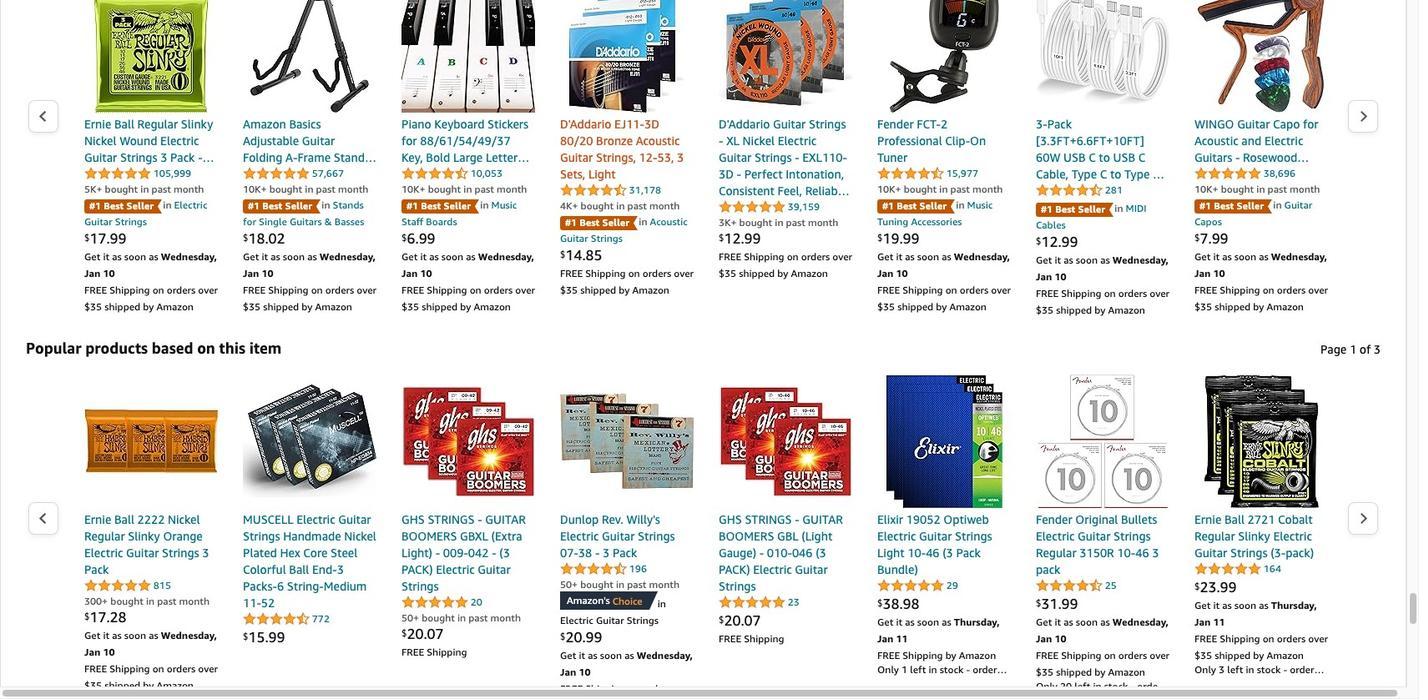 Task type: describe. For each thing, give the bounding box(es) containing it.
page
[[1321, 343, 1347, 357]]

wednesday, jan 10 for $ 19 . 99
[[878, 251, 1010, 280]]

#1 for 18
[[248, 200, 260, 212]]

$ for $ 6 . 99
[[402, 232, 407, 243]]

as down $ 19 . 99
[[905, 251, 915, 263]]

99 for 17
[[110, 230, 127, 247]]

164 link
[[1195, 561, 1282, 578]]

d'addario ej11-3d 80/20 bronze acoustic guitar strings, 12-53, 3 sets, light
[[560, 117, 684, 181]]

25
[[1106, 580, 1117, 592]]

shipping down $ 7 . 99
[[1220, 284, 1261, 297]]

3 right of
[[1374, 343, 1381, 357]]

amazon inside 3k+ bought in past month $ 12 . 99 free shipping on orders over $35 shipped by amazon
[[791, 267, 828, 280]]

consistent
[[719, 184, 775, 198]]

get for $ 19 . 99
[[878, 251, 894, 263]]

guitar inside electric guitar strings
[[84, 216, 112, 228]]

gauge
[[119, 167, 153, 181]]

acoustic inside acoustic guitar strings
[[650, 216, 688, 228]]

6 inside "d'addario guitar strings - xl nickel electric guitar strings - exl110- 3d - perfect intonation, consistent feel, reliable durability - for 6 string guitars - 10-46 regular light, 3-pack"
[[802, 201, 809, 215]]

soon. for 31
[[1036, 694, 1061, 700]]

free down 18 on the left
[[243, 284, 266, 297]]

as down 300+ bought in past month
[[149, 630, 158, 642]]

$ 15 . 99
[[243, 629, 285, 647]]

99 for 12
[[1062, 233, 1079, 251]]

free shipping on orders over $35 shipped by amazon down 28 at the bottom
[[84, 663, 218, 692]]

$ 6 . 99
[[402, 230, 436, 247]]

#1 up cables at the right of the page
[[1041, 203, 1053, 216]]

on inside $ 14 . 85 free shipping on orders over $35 shipped by amazon
[[629, 267, 640, 280]]

for inside stands for single guitars & basses
[[243, 216, 256, 228]]

bought for 38,696
[[1222, 183, 1255, 196]]

5k+
[[84, 183, 102, 196]]

pack inside "d'addario guitar strings - xl nickel electric guitar strings - exl110- 3d - perfect intonation, consistent feel, reliable durability - for 6 string guitars - 10-46 regular light, 3-pack"
[[764, 234, 788, 248]]

on
[[971, 134, 986, 148]]

music for 19
[[968, 199, 993, 211]]

amazon inside free shipping on orders over $35 shipped by amazon only 20 left in stock - order soon.
[[1109, 667, 1146, 679]]

$ inside 3k+ bought in past month $ 12 . 99 free shipping on orders over $35 shipped by amazon
[[719, 232, 724, 243]]

1 vertical spatial 38
[[883, 596, 900, 613]]

shipping down $ 19 . 99
[[903, 284, 943, 297]]

month for 105,999
[[174, 183, 204, 196]]

get it as soon as for $ 38 . 98
[[878, 616, 954, 629]]

free inside the 50+ bought in past month $ 20 . 07 free shipping
[[402, 647, 424, 659]]

3 inside the free shipping on orders over $35 shipped by amazon only 3 left in stock - order soon.
[[1219, 664, 1225, 677]]

and
[[1242, 134, 1262, 148]]

wednesday, for $ 17 . 28
[[161, 630, 217, 642]]

seller down 4k+ bought in past month
[[603, 216, 630, 229]]

fender fct-2 professional clip-on tuner image
[[878, 0, 1011, 113]]

next image
[[1360, 110, 1369, 123]]

electric inside ghs strings - guitar boomers gbl (light gauge) - 010-046 (3 pack) electric guitar strings
[[753, 563, 792, 577]]

12-
[[639, 150, 658, 165]]

end-
[[312, 563, 337, 577]]

ghs for ghs strings - guitar boomers gbxl (extra light) - 009-042 - (3 pack) electric guitar strings
[[402, 513, 425, 527]]

only for 31
[[1036, 681, 1058, 693]]

it for $ 19 . 99
[[896, 251, 903, 263]]

over inside free shipping on orders over
[[674, 683, 694, 696]]

shipped down 28 at the bottom
[[105, 680, 140, 692]]

4k+ bought in past month
[[560, 200, 680, 212]]

left for 23
[[1228, 664, 1244, 677]]

#1 best seller down 4k+ bought in past month
[[565, 216, 630, 229]]

elixir 19052 optiweb electric guitar strings light 10-46 (3 pack bundle) image
[[878, 375, 1011, 509]]

seller for 7
[[1237, 200, 1264, 212]]

order inside free shipping by amazon only 1 left in stock - order soon.
[[973, 664, 998, 677]]

orders inside $ 14 . 85 free shipping on orders over $35 shipped by amazon
[[643, 267, 672, 280]]

soon for $ 12 . 99
[[1076, 254, 1098, 267]]

bought for 57,667
[[269, 183, 303, 196]]

- inside the free shipping on orders over $35 shipped by amazon only 3 left in stock - order soon.
[[1284, 664, 1288, 677]]

jan for $ 20 . 99
[[560, 667, 577, 679]]

jan for $ 17 . 99
[[84, 267, 101, 280]]

(3 inside elixir 19052 optiweb electric guitar strings light 10-46 (3 pack bundle)
[[943, 546, 954, 560]]

ghs strings - guitar boomers gbxl (extra light) - 009-042 - (3 pack) electric guitar strings link
[[402, 512, 535, 596]]

strings inside elixir 19052 optiweb electric guitar strings light 10-46 (3 pack bundle)
[[955, 530, 993, 544]]

$35 down "19"
[[878, 301, 895, 313]]

free down 7
[[1195, 284, 1218, 297]]

$35 inside free shipping on orders over $35 shipped by amazon only 20 left in stock - order soon.
[[1036, 667, 1054, 679]]

$35 down $ 6 . 99
[[402, 301, 419, 313]]

d'addario for bronze
[[560, 117, 612, 131]]

as down '$ 20 . 99'
[[588, 650, 598, 662]]

10k+ for 7
[[1195, 183, 1219, 196]]

99 for 31
[[1062, 596, 1079, 613]]

bullets
[[1122, 513, 1158, 527]]

month for 57,667
[[338, 183, 369, 196]]

slinky for ernie ball 2721 cobalt regular slinky electric guitar strings (3-pack)
[[1239, 530, 1271, 544]]

#1 down 4k+
[[565, 216, 577, 229]]

regular inside fender original bullets electric guitar strings regular 3150r 10-46 3 pack
[[1036, 546, 1077, 560]]

as down 98
[[905, 616, 915, 629]]

pack for ernie ball regular slinky nickel wound electric guitar strings 3 pack - 10-46 gauge
[[170, 150, 195, 165]]

for
[[782, 201, 799, 215]]

get for $ 20 . 99
[[560, 650, 576, 662]]

electric inside in electric guitar strings
[[560, 615, 594, 627]]

cobalt
[[1279, 513, 1313, 527]]

10 for $ 17 . 28
[[103, 647, 115, 659]]

as down $ 23 . 99
[[1223, 600, 1232, 612]]

&
[[325, 216, 332, 228]]

as down "music staff boards"
[[466, 251, 476, 263]]

on inside the free shipping on orders over $35 shipped by amazon only 3 left in stock - order soon.
[[1263, 633, 1275, 646]]

amazon's
[[567, 595, 610, 607]]

guitar inside ernie ball 2222 nickel regular slinky orange electric guitar strings 3 pack
[[126, 546, 159, 560]]

soon. for 23
[[1195, 677, 1219, 690]]

free shipping on orders over $35 shipped by amazon only 20 left in stock - order soon.
[[1036, 650, 1170, 700]]

$ 20 . 07 free shipping
[[719, 612, 785, 646]]

perfect
[[745, 167, 783, 181]]

muscell electric guitar strings handmade nickel plated hex core steel colorful ball end-3 packs-6 string-medium 11-52 image
[[243, 375, 377, 509]]

20 down amazon's
[[566, 629, 582, 647]]

jan for $ 31 . 99
[[1036, 633, 1053, 646]]

month for 10,053
[[497, 183, 527, 196]]

in inside in electric guitar strings
[[658, 598, 666, 611]]

$35 up 'products'
[[84, 301, 102, 313]]

free down "19"
[[878, 284, 900, 297]]

page 1 of 3
[[1321, 343, 1381, 357]]

get it as soon as for $ 17 . 99
[[84, 251, 161, 263]]

53,
[[658, 150, 674, 165]]

nickel inside "d'addario guitar strings - xl nickel electric guitar strings - exl110- 3d - perfect intonation, consistent feel, reliable durability - for 6 string guitars - 10-46 regular light, 3-pack"
[[743, 134, 775, 148]]

past for 10,053
[[475, 183, 494, 196]]

(3-
[[1271, 546, 1286, 560]]

as down 29
[[942, 616, 952, 629]]

month inside the 50+ bought in past month $ 20 . 07 free shipping
[[491, 612, 521, 625]]

sets,
[[560, 167, 586, 181]]

3 inside the muscell electric guitar strings handmade nickel plated hex core steel colorful ball end-3 packs-6 string-medium 11-52
[[337, 563, 344, 577]]

as down stands for single guitars & basses
[[307, 251, 317, 263]]

free shipping by amazon only 1 left in stock - order soon.
[[878, 650, 998, 690]]

it for $ 18 . 02
[[262, 251, 268, 263]]

shipped down $ 7 . 99
[[1215, 301, 1251, 313]]

electric inside electric guitar strings
[[174, 199, 207, 211]]

stands
[[333, 199, 364, 211]]

past for 105,999
[[152, 183, 171, 196]]

strings inside ernie ball 2721 cobalt regular slinky electric guitar strings (3-pack)
[[1231, 546, 1268, 560]]

20 inside $ 20 . 07 free shipping
[[724, 612, 741, 630]]

39,159 link
[[719, 199, 820, 216]]

strings for gbl
[[745, 513, 792, 527]]

38,696
[[1264, 167, 1296, 180]]

07 inside the 50+ bought in past month $ 20 . 07 free shipping
[[427, 626, 444, 643]]

slinky inside ernie ball regular slinky nickel wound electric guitar strings 3 pack - 10-46 gauge
[[181, 117, 213, 131]]

ernie ball regular slinky nickel wound electric guitar strings 3 pack - 10-46 gauge image
[[84, 0, 218, 113]]

12 inside 3k+ bought in past month $ 12 . 99 free shipping on orders over $35 shipped by amazon
[[724, 230, 741, 247]]

$ for $ 7 . 99
[[1195, 232, 1200, 243]]

strings inside the muscell electric guitar strings handmade nickel plated hex core steel colorful ball end-3 packs-6 string-medium 11-52
[[243, 530, 280, 544]]

jan for $ 6 . 99
[[402, 267, 418, 280]]

popular products based on this item
[[26, 339, 282, 358]]

3 inside fender original bullets electric guitar strings regular 3150r 10-46 3 pack
[[1153, 546, 1160, 560]]

ghs strings - guitar boomers gbxl (extra light) - 009-042 - (3 pack) electric guitar strings image
[[402, 375, 535, 509]]

nickel inside ernie ball regular slinky nickel wound electric guitar strings 3 pack - 10-46 gauge
[[84, 134, 116, 148]]

fender fct-2 professional clip-on tuner
[[878, 117, 986, 165]]

boards
[[426, 216, 457, 228]]

105,999 link
[[84, 165, 191, 182]]

strings inside ghs strings - guitar boomers gbl (light gauge) - 010-046 (3 pack) electric guitar strings
[[719, 580, 756, 594]]

best up 85
[[580, 216, 600, 229]]

electric inside dunlop rev. willy's electric guitar strings 07-38 - 3 pack
[[560, 530, 599, 544]]

shipping down $ 12 . 99
[[1062, 287, 1102, 300]]

electric inside elixir 19052 optiweb electric guitar strings light 10-46 (3 pack bundle)
[[878, 530, 917, 544]]

as down accessories
[[942, 251, 952, 263]]

$ 14 . 85 free shipping on orders over $35 shipped by amazon
[[560, 246, 694, 297]]

best for 6
[[421, 200, 441, 212]]

ernie ball 2222 nickel regular slinky orange electric guitar strings 3 pack
[[84, 513, 209, 577]]

. for $ 17 . 28
[[106, 609, 110, 626]]

tuner
[[878, 150, 908, 165]]

free down $ 17 . 28
[[84, 663, 107, 676]]

steel
[[331, 546, 358, 560]]

packs-
[[243, 580, 277, 594]]

ball for regular
[[114, 117, 134, 131]]

guitar for (light
[[803, 513, 843, 527]]

amazon inside the free shipping on orders over $35 shipped by amazon only 3 left in stock - order soon.
[[1267, 650, 1304, 662]]

get for $ 17 . 99
[[84, 251, 100, 263]]

99 for 6
[[419, 230, 436, 247]]

free shipping on orders over $35 shipped by amazon down $ 12 . 99
[[1036, 287, 1170, 317]]

shipping down $ 6 . 99
[[427, 284, 467, 297]]

as down guitar capos
[[1260, 251, 1269, 263]]

#1 best seller for 18
[[248, 200, 312, 212]]

$35 down $ 17 . 28
[[84, 680, 102, 692]]

strings up exl110-
[[809, 117, 846, 131]]

- inside wingo guitar capo for acoustic and electric guitars - rosewood color with 5 picks
[[1236, 150, 1241, 165]]

ernie for ernie ball 2222 nickel regular slinky orange electric guitar strings 3 pack
[[84, 513, 111, 527]]

electric inside "d'addario guitar strings - xl nickel electric guitar strings - exl110- 3d - perfect intonation, consistent feel, reliable durability - for 6 string guitars - 10-46 regular light, 3-pack"
[[778, 134, 817, 148]]

jan for $ 23 . 99
[[1195, 616, 1211, 629]]

. inside 3k+ bought in past month $ 12 . 99 free shipping on orders over $35 shipped by amazon
[[741, 230, 745, 247]]

as down midi cables
[[1101, 254, 1110, 267]]

3d inside d'addario ej11-3d 80/20 bronze acoustic guitar strings, 12-53, 3 sets, light
[[645, 117, 660, 131]]

as down electric guitar strings
[[149, 251, 158, 263]]

get it as soon as for $ 31 . 99
[[1036, 616, 1113, 629]]

free down $ 12 . 99
[[1036, 287, 1059, 300]]

shipping down $ 17 . 99
[[110, 284, 150, 297]]

#1 for 19
[[883, 200, 895, 212]]

pack for dunlop rev. willy's electric guitar strings 07-38 - 3 pack
[[613, 546, 638, 560]]

best for 17
[[104, 200, 124, 212]]

single
[[259, 216, 287, 228]]

pack) inside ghs strings - guitar boomers gbl (light gauge) - 010-046 (3 pack) electric guitar strings
[[719, 563, 750, 577]]

10 for $ 18 . 02
[[262, 267, 274, 280]]

$ for $ 31 . 99
[[1036, 598, 1042, 609]]

based
[[152, 339, 193, 358]]

$35 down 7
[[1195, 301, 1213, 313]]

bought inside 3k+ bought in past month $ 12 . 99 free shipping on orders over $35 shipped by amazon
[[740, 216, 773, 229]]

25 link
[[1036, 578, 1117, 595]]

$35 inside the free shipping on orders over $35 shipped by amazon only 3 left in stock - order soon.
[[1195, 650, 1213, 662]]

handmade
[[283, 530, 341, 544]]

past for 196
[[627, 579, 647, 591]]

11 for 99
[[1214, 616, 1226, 629]]

guitar up exl110-
[[773, 117, 806, 131]]

1 horizontal spatial 6
[[407, 230, 415, 247]]

46 inside fender original bullets electric guitar strings regular 3150r 10-46 3 pack
[[1136, 546, 1150, 560]]

electric inside the muscell electric guitar strings handmade nickel plated hex core steel colorful ball end-3 packs-6 string-medium 11-52
[[297, 513, 335, 527]]

get for $ 31 . 99
[[1036, 616, 1053, 629]]

shipped down $ 6 . 99
[[422, 301, 458, 313]]

amazon's choice
[[567, 595, 643, 608]]

ej11-
[[615, 117, 645, 131]]

d'addario guitar strings - xl nickel electric guitar strings - exl110- 3d - perfect intonation, consistent feel, reliable durability - for 6 string guitars - 10-46 regular light, 3-pack
[[719, 117, 848, 248]]

as down 02
[[271, 251, 280, 263]]

as down $ 12 . 99
[[1064, 254, 1074, 267]]

stands for single guitars & basses
[[243, 199, 364, 228]]

. inside the 50+ bought in past month $ 20 . 07 free shipping
[[424, 626, 427, 643]]

guitar inside the muscell electric guitar strings handmade nickel plated hex core steel colorful ball end-3 packs-6 string-medium 11-52
[[338, 513, 371, 527]]

guitar down xl
[[719, 150, 752, 165]]

accessories
[[911, 216, 962, 228]]

10 for $ 6 . 99
[[420, 267, 432, 280]]

past for 15,977
[[951, 183, 970, 196]]

3d inside "d'addario guitar strings - xl nickel electric guitar strings - exl110- 3d - perfect intonation, consistent feel, reliable durability - for 6 string guitars - 10-46 regular light, 3-pack"
[[719, 167, 734, 181]]

strings inside ghs strings - guitar boomers gbxl (extra light) - 009-042 - (3 pack) electric guitar strings
[[402, 580, 439, 594]]

20 up the 50+ bought in past month $ 20 . 07 free shipping
[[471, 596, 483, 609]]

guitar inside dunlop rev. willy's electric guitar strings 07-38 - 3 pack
[[602, 530, 635, 544]]

midi
[[1126, 202, 1147, 215]]

gbxl
[[460, 530, 488, 544]]

31
[[1042, 596, 1058, 613]]

orders inside 3k+ bought in past month $ 12 . 99 free shipping on orders over $35 shipped by amazon
[[802, 251, 830, 263]]

regular inside ernie ball 2721 cobalt regular slinky electric guitar strings (3-pack)
[[1195, 530, 1236, 544]]

196
[[630, 563, 647, 576]]

17 for 28
[[90, 609, 106, 626]]

3150r
[[1080, 546, 1115, 560]]

best for 19
[[897, 200, 917, 212]]

20 inside the 50+ bought in past month $ 20 . 07 free shipping
[[407, 626, 424, 643]]

shipped down $ 12 . 99
[[1057, 304, 1093, 317]]

(light
[[802, 530, 833, 544]]

feel,
[[778, 184, 803, 198]]

best up cables at the right of the page
[[1056, 203, 1076, 216]]

wednesday, for $ 20 . 99
[[637, 650, 693, 662]]

strings inside electric guitar strings
[[115, 216, 147, 228]]

jan for $ 17 . 28
[[84, 647, 101, 659]]

reliable
[[806, 184, 848, 198]]

19052
[[907, 513, 941, 527]]

10k+ for 6
[[402, 183, 426, 196]]

#1 best seller down 281 link
[[1041, 203, 1106, 216]]

shipped down $ 19 . 99
[[898, 301, 934, 313]]

20 link
[[402, 595, 483, 611]]

next image
[[1360, 513, 1369, 525]]

50+ for 50+ bought in past month $ 20 . 07 free shipping
[[402, 612, 419, 625]]

get it as soon as for $ 17 . 28
[[84, 630, 161, 642]]

as down 28 at the bottom
[[112, 630, 122, 642]]

$ for $ 17 . 28
[[84, 611, 90, 622]]

(extra
[[492, 530, 522, 544]]

soon for $ 20 . 99
[[600, 650, 622, 662]]

free shipping on orders over $35 shipped by amazon for 17
[[84, 284, 218, 313]]

57,667
[[312, 167, 344, 180]]

get for $ 23 . 99
[[1195, 600, 1211, 612]]

wednesday, for $ 7 . 99
[[1272, 251, 1328, 263]]

as down $ 31 . 99
[[1064, 616, 1074, 629]]

shipping inside the free shipping on orders over $35 shipped by amazon only 3 left in stock - order soon.
[[1220, 633, 1261, 646]]

by inside $ 14 . 85 free shipping on orders over $35 shipped by amazon
[[619, 284, 630, 297]]

wednesday, jan 10 for $ 7 . 99
[[1195, 251, 1328, 280]]

. for $ 31 . 99
[[1058, 596, 1062, 613]]

18
[[248, 230, 265, 247]]

light inside d'addario ej11-3d 80/20 bronze acoustic guitar strings, 12-53, 3 sets, light
[[589, 167, 616, 181]]

left inside free shipping by amazon only 1 left in stock - order soon.
[[911, 664, 926, 677]]

38 inside dunlop rev. willy's electric guitar strings 07-38 - 3 pack
[[579, 546, 592, 560]]

color
[[1195, 167, 1223, 181]]

1 horizontal spatial 12
[[1042, 233, 1058, 251]]

guitar inside in electric guitar strings
[[596, 615, 624, 627]]

left for 31
[[1075, 681, 1091, 693]]

elixir 19052 optiweb electric guitar strings light 10-46 (3 pack bundle)
[[878, 513, 993, 577]]

99 inside 3k+ bought in past month $ 12 . 99 free shipping on orders over $35 shipped by amazon
[[745, 230, 761, 247]]

d'addario ej11-3d 80/20 bronze acoustic guitar strings, 12-53, 3 sets, light link
[[560, 116, 694, 183]]

shipping down 28 at the bottom
[[110, 663, 150, 676]]

in inside the 50+ bought in past month $ 20 . 07 free shipping
[[458, 612, 466, 625]]

29
[[947, 580, 959, 592]]

$35 up item
[[243, 301, 261, 313]]

23 inside 23 'link'
[[788, 596, 800, 609]]

3 inside ernie ball 2222 nickel regular slinky orange electric guitar strings 3 pack
[[202, 546, 209, 560]]

ball for 2721
[[1225, 513, 1245, 527]]

wingo
[[1195, 117, 1235, 131]]

soon for $ 38 . 98
[[918, 616, 940, 629]]

$ 20 . 99
[[560, 629, 603, 647]]

soon. inside free shipping by amazon only 1 left in stock - order soon.
[[878, 677, 902, 690]]

7
[[1200, 230, 1209, 247]]

as down '25'
[[1101, 616, 1110, 629]]

as down $ 7 . 99
[[1223, 251, 1232, 263]]

capos
[[1195, 216, 1223, 228]]

strings up perfect in the right of the page
[[755, 150, 792, 165]]

bought inside the 50+ bought in past month $ 20 . 07 free shipping
[[422, 612, 455, 625]]

wednesday, jan 10 for $ 31 . 99
[[1036, 616, 1169, 646]]

music tuning accessories
[[878, 199, 993, 228]]

intonation,
[[786, 167, 845, 181]]

regular inside ernie ball 2222 nickel regular slinky orange electric guitar strings 3 pack
[[84, 530, 125, 544]]

wednesday, for $ 12 . 99
[[1113, 254, 1169, 267]]

free down $ 17 . 99
[[84, 284, 107, 297]]

38,696 link
[[1195, 165, 1296, 182]]

free shipping on orders over
[[560, 683, 694, 700]]

as down $ 17 . 99
[[112, 251, 122, 263]]

orders inside free shipping on orders over $35 shipped by amazon only 20 left in stock - order soon.
[[1119, 650, 1148, 662]]

seller for 6
[[444, 200, 471, 212]]

light)
[[402, 546, 433, 560]]

free down $ 6 . 99
[[402, 284, 424, 297]]

. for $ 23 . 99
[[1217, 579, 1221, 596]]

wingo guitar capo for acoustic and electric guitars - rosewood color with 5 picks image
[[1195, 0, 1329, 113]]

shipping down 02
[[268, 284, 309, 297]]

$ for $ 20 . 07 free shipping
[[719, 615, 724, 625]]

shipped inside 3k+ bought in past month $ 12 . 99 free shipping on orders over $35 shipped by amazon
[[739, 267, 775, 280]]

shipped up 'products'
[[105, 301, 140, 313]]

willy's
[[627, 513, 660, 527]]

3-
[[752, 234, 764, 248]]

acoustic inside wingo guitar capo for acoustic and electric guitars - rosewood color with 5 picks
[[1195, 134, 1239, 148]]

shipping inside free shipping on orders over
[[586, 683, 626, 696]]

plated
[[243, 546, 277, 560]]

$35 down $ 12 . 99
[[1036, 304, 1054, 317]]



Task type: locate. For each thing, give the bounding box(es) containing it.
regular up pack
[[1036, 546, 1077, 560]]

over
[[833, 251, 853, 263], [674, 267, 694, 280], [198, 284, 218, 297], [357, 284, 377, 297], [516, 284, 535, 297], [992, 284, 1011, 297], [1309, 284, 1329, 297], [1150, 287, 1170, 300], [1309, 633, 1329, 646], [1150, 650, 1170, 662], [198, 663, 218, 676], [674, 683, 694, 696]]

fender left original
[[1036, 513, 1073, 527]]

list
[[59, 0, 1348, 318], [59, 375, 1348, 700]]

guitar inside ernie ball regular slinky nickel wound electric guitar strings 3 pack - 10-46 gauge
[[84, 150, 117, 165]]

in inside the free shipping on orders over $35 shipped by amazon only 3 left in stock - order soon.
[[1246, 664, 1255, 677]]

optiweb
[[944, 513, 989, 527]]

85
[[586, 246, 603, 264]]

strings up 85
[[591, 232, 623, 245]]

$ for $ 20 . 99
[[560, 631, 566, 642]]

wednesday, jan 10 down electric guitar strings
[[84, 251, 217, 280]]

2 d'addario from the left
[[719, 117, 770, 131]]

$ 17 . 28
[[84, 609, 127, 626]]

11 for 98
[[897, 633, 908, 646]]

past for 815
[[157, 596, 177, 608]]

guitar up and
[[1238, 117, 1271, 131]]

electric down capo
[[1265, 134, 1304, 148]]

1 horizontal spatial 23
[[1200, 579, 1217, 596]]

free inside free shipping on orders over $35 shipped by amazon only 20 left in stock - order soon.
[[1036, 650, 1059, 662]]

free shipping on orders over $35 shipped by amazon for 6
[[402, 284, 535, 313]]

80/20
[[560, 134, 593, 148]]

order for 31
[[1138, 681, 1162, 693]]

guitar inside ghs strings - guitar boomers gbl (light gauge) - 010-046 (3 pack) electric guitar strings
[[795, 563, 828, 577]]

1 horizontal spatial 07
[[745, 612, 761, 630]]

ernie ball 2721 cobalt regular slinky electric guitar strings (3-pack) link
[[1195, 512, 1329, 562]]

1 music from the left
[[492, 199, 517, 211]]

soon for $ 19 . 99
[[918, 251, 940, 263]]

. down capos
[[1209, 230, 1212, 247]]

0 horizontal spatial order
[[973, 664, 998, 677]]

soon for $ 17 . 28
[[124, 630, 146, 642]]

item
[[249, 339, 282, 358]]

(3 inside ghs strings - guitar boomers gbl (light gauge) - 010-046 (3 pack) electric guitar strings
[[816, 546, 827, 560]]

0 horizontal spatial d'addario
[[560, 117, 612, 131]]

2 vertical spatial 6
[[277, 580, 284, 594]]

3 (3 from the left
[[943, 546, 954, 560]]

d'addario ej11-3d 80/20 bronze acoustic guitar strings, 12-53, 3 sets, light image
[[560, 0, 694, 113]]

1 vertical spatial for
[[243, 216, 256, 228]]

wednesday, jan 10 for $ 6 . 99
[[402, 251, 534, 280]]

get it as soon as down $ 31 . 99
[[1036, 616, 1113, 629]]

23 down 164 link
[[1200, 579, 1217, 596]]

past down '105,999'
[[152, 183, 171, 196]]

#1 best seller up tuning
[[883, 200, 947, 212]]

in inside 3k+ bought in past month $ 12 . 99 free shipping on orders over $35 shipped by amazon
[[775, 216, 784, 229]]

ernie left 2721
[[1195, 513, 1222, 527]]

jan for $ 7 . 99
[[1195, 267, 1211, 280]]

shipping inside $ 14 . 85 free shipping on orders over $35 shipped by amazon
[[586, 267, 626, 280]]

2 guitar from the left
[[803, 513, 843, 527]]

as down $ 6 . 99
[[429, 251, 439, 263]]

1 left of
[[1350, 343, 1357, 357]]

. for $ 12 . 99
[[1058, 233, 1062, 251]]

jan down $ 17 . 28
[[84, 647, 101, 659]]

free inside 3k+ bought in past month $ 12 . 99 free shipping on orders over $35 shipped by amazon
[[719, 251, 742, 263]]

4 10k+ from the left
[[1195, 183, 1219, 196]]

thursday, jan 11 for 98
[[878, 616, 1000, 646]]

amazon inside $ 14 . 85 free shipping on orders over $35 shipped by amazon
[[633, 284, 670, 297]]

$
[[84, 232, 90, 243], [243, 232, 248, 243], [402, 232, 407, 243], [719, 232, 724, 243], [878, 232, 883, 243], [1195, 232, 1200, 243], [1036, 235, 1042, 246], [560, 249, 566, 260], [1195, 581, 1200, 592], [878, 598, 883, 609], [1036, 598, 1042, 609], [84, 611, 90, 622], [719, 615, 724, 625], [402, 628, 407, 639], [243, 631, 248, 642], [560, 631, 566, 642]]

10 for $ 19 . 99
[[897, 267, 908, 280]]

pack inside dunlop rev. willy's electric guitar strings 07-38 - 3 pack
[[613, 546, 638, 560]]

rosewood
[[1244, 150, 1298, 165]]

1 vertical spatial 6
[[407, 230, 415, 247]]

3 10k+ from the left
[[878, 183, 902, 196]]

get it as soon as for $ 23 . 99
[[1195, 600, 1272, 612]]

10 for $ 12 . 99
[[1055, 271, 1067, 283]]

previous image
[[38, 110, 48, 123], [38, 513, 48, 525]]

ghs inside ghs strings - guitar boomers gbxl (extra light) - 009-042 - (3 pack) electric guitar strings
[[402, 513, 425, 527]]

regular inside ernie ball regular slinky nickel wound electric guitar strings 3 pack - 10-46 gauge
[[137, 117, 178, 131]]

guitar down 2222
[[126, 546, 159, 560]]

3k+ bought in past month $ 12 . 99 free shipping on orders over $35 shipped by amazon
[[719, 216, 853, 280]]

rev.
[[602, 513, 624, 527]]

colorful
[[243, 563, 286, 577]]

0 horizontal spatial for
[[243, 216, 256, 228]]

only inside free shipping by amazon only 1 left in stock - order soon.
[[878, 664, 899, 677]]

soon
[[124, 251, 146, 263], [283, 251, 305, 263], [442, 251, 464, 263], [918, 251, 940, 263], [1235, 251, 1257, 263], [1076, 254, 1098, 267], [1235, 600, 1257, 612], [918, 616, 940, 629], [1076, 616, 1098, 629], [124, 630, 146, 642], [600, 650, 622, 662]]

2 17 from the top
[[90, 609, 106, 626]]

strings up 105,999 link
[[120, 150, 157, 165]]

46
[[103, 167, 116, 181], [786, 217, 800, 231], [926, 546, 940, 560], [1136, 546, 1150, 560]]

past inside the 50+ bought in past month $ 20 . 07 free shipping
[[469, 612, 488, 625]]

1 horizontal spatial pack)
[[719, 563, 750, 577]]

ernie ball 2222 nickel regular slinky orange electric guitar strings 3 pack link
[[84, 512, 218, 579]]

order
[[973, 664, 998, 677], [1290, 664, 1315, 677], [1138, 681, 1162, 693]]

by inside the free shipping on orders over $35 shipped by amazon only 3 left in stock - order soon.
[[1254, 650, 1265, 662]]

2 pack) from the left
[[719, 563, 750, 577]]

$ inside $ 17 . 28
[[84, 611, 90, 622]]

2 horizontal spatial left
[[1228, 664, 1244, 677]]

1 vertical spatial light
[[878, 546, 905, 560]]

past inside 3k+ bought in past month $ 12 . 99 free shipping on orders over $35 shipped by amazon
[[786, 216, 806, 229]]

as
[[112, 251, 122, 263], [149, 251, 158, 263], [271, 251, 280, 263], [307, 251, 317, 263], [429, 251, 439, 263], [466, 251, 476, 263], [905, 251, 915, 263], [942, 251, 952, 263], [1223, 251, 1232, 263], [1260, 251, 1269, 263], [1064, 254, 1074, 267], [1101, 254, 1110, 267], [1223, 600, 1232, 612], [1260, 600, 1269, 612], [905, 616, 915, 629], [942, 616, 952, 629], [1064, 616, 1074, 629], [1101, 616, 1110, 629], [112, 630, 122, 642], [149, 630, 158, 642], [588, 650, 598, 662], [625, 650, 634, 662]]

fender original bullets electric guitar strings regular 3150r 10-46 3 pack
[[1036, 513, 1160, 577]]

0 vertical spatial for
[[1304, 117, 1319, 131]]

2 horizontal spatial stock
[[1257, 664, 1281, 677]]

guitar for (extra
[[485, 513, 526, 527]]

1 horizontal spatial thursday,
[[1272, 600, 1318, 612]]

1 vertical spatial thursday,
[[954, 616, 1000, 629]]

0 horizontal spatial light
[[589, 167, 616, 181]]

3 inside d'addario ej11-3d 80/20 bronze acoustic guitar strings, 12-53, 3 sets, light
[[677, 150, 684, 165]]

get down $ 12 . 99
[[1036, 254, 1053, 267]]

2 (3 from the left
[[816, 546, 827, 560]]

hex
[[280, 546, 300, 560]]

thursday, down the 164
[[1272, 600, 1318, 612]]

soon down '$ 20 . 99'
[[600, 650, 622, 662]]

2 horizontal spatial order
[[1290, 664, 1315, 677]]

1 previous image from the top
[[38, 110, 48, 123]]

0 horizontal spatial boomers
[[402, 530, 457, 544]]

bought for 105,999
[[105, 183, 138, 196]]

wednesday, jan 10 for $ 17 . 28
[[84, 630, 217, 659]]

39,159
[[788, 201, 820, 213]]

3 up 196 link on the left
[[603, 546, 610, 560]]

shipping inside the 50+ bought in past month $ 20 . 07 free shipping
[[427, 647, 467, 659]]

jan for $ 38 . 98
[[878, 633, 894, 646]]

0 vertical spatial list
[[59, 0, 1348, 318]]

thursday, for 99
[[1272, 600, 1318, 612]]

guitar inside acoustic guitar strings
[[560, 232, 589, 245]]

amazon inside free shipping by amazon only 1 left in stock - order soon.
[[959, 650, 997, 662]]

2 ghs from the left
[[719, 513, 742, 527]]

month for 815
[[179, 596, 210, 608]]

cables
[[1036, 219, 1066, 231]]

300+ bought in past month
[[84, 596, 210, 608]]

shipped inside free shipping on orders over $35 shipped by amazon only 20 left in stock - order soon.
[[1057, 667, 1093, 679]]

seller up the single on the left top
[[285, 200, 312, 212]]

shipping inside free shipping by amazon only 1 left in stock - order soon.
[[903, 650, 943, 662]]

get it as soon as for $ 18 . 02
[[243, 251, 320, 263]]

. for $ 38 . 98
[[900, 596, 903, 613]]

$ inside the 50+ bought in past month $ 20 . 07 free shipping
[[402, 628, 407, 639]]

as down the 164
[[1260, 600, 1269, 612]]

38
[[579, 546, 592, 560], [883, 596, 900, 613]]

past for 57,667
[[316, 183, 336, 196]]

picks
[[1263, 167, 1289, 181]]

1 horizontal spatial 1
[[1350, 343, 1357, 357]]

1 vertical spatial list
[[59, 375, 1348, 700]]

stock for 23
[[1257, 664, 1281, 677]]

pack down 39,159 link
[[764, 234, 788, 248]]

5k+ bought in past month
[[84, 183, 204, 196]]

jan down 31
[[1036, 633, 1053, 646]]

10-
[[84, 167, 103, 181], [768, 217, 786, 231], [908, 546, 926, 560], [1118, 546, 1136, 560]]

free inside free shipping by amazon only 1 left in stock - order soon.
[[878, 650, 900, 662]]

. down acoustic guitar strings
[[582, 246, 586, 264]]

50+ bought in past month $ 20 . 07 free shipping
[[402, 612, 521, 659]]

0 vertical spatial thursday,
[[1272, 600, 1318, 612]]

2 horizontal spatial guitars
[[1195, 150, 1233, 165]]

seller for 17
[[127, 200, 154, 212]]

order inside the free shipping on orders over $35 shipped by amazon only 3 left in stock - order soon.
[[1290, 664, 1315, 677]]

electric inside ernie ball regular slinky nickel wound electric guitar strings 3 pack - 10-46 gauge
[[160, 134, 199, 148]]

pack inside ernie ball regular slinky nickel wound electric guitar strings 3 pack - 10-46 gauge
[[170, 150, 195, 165]]

1 10k+ from the left
[[243, 183, 267, 196]]

10 down $ 31 . 99
[[1055, 633, 1067, 646]]

seller up accessories
[[920, 200, 947, 212]]

0 horizontal spatial 38
[[579, 546, 592, 560]]

0 horizontal spatial ghs
[[402, 513, 425, 527]]

0 horizontal spatial 3d
[[645, 117, 660, 131]]

ernie ball 2721 cobalt regular slinky electric guitar strings (3-pack) image
[[1195, 375, 1329, 509]]

. down 23 'link'
[[741, 612, 745, 630]]

free shipping on orders over $35 shipped by amazon only 3 left in stock - order soon.
[[1195, 633, 1329, 690]]

strings down optiweb
[[955, 530, 993, 544]]

on inside free shipping on orders over $35 shipped by amazon only 20 left in stock - order soon.
[[1105, 650, 1116, 662]]

by
[[778, 267, 789, 280], [619, 284, 630, 297], [143, 301, 154, 313], [302, 301, 313, 313], [460, 301, 471, 313], [936, 301, 947, 313], [1254, 301, 1265, 313], [1095, 304, 1106, 317], [946, 650, 957, 662], [1254, 650, 1265, 662], [1095, 667, 1106, 679], [143, 680, 154, 692]]

2 music from the left
[[968, 199, 993, 211]]

orders inside the free shipping on orders over $35 shipped by amazon only 3 left in stock - order soon.
[[1278, 633, 1306, 646]]

shipping inside $ 20 . 07 free shipping
[[744, 633, 785, 646]]

2 list from the top
[[59, 375, 1348, 700]]

1 horizontal spatial 38
[[883, 596, 900, 613]]

piano keyboard stickers for 88/61/54/49/37 key, bold large letter piano stickers for learning, removable piano keyboard lette image
[[402, 0, 535, 113]]

orange
[[163, 530, 203, 544]]

2 boomers from the left
[[719, 530, 775, 544]]

guitar up 164 link
[[1195, 546, 1228, 560]]

15
[[248, 629, 265, 647]]

ball left 2721
[[1225, 513, 1245, 527]]

soon for $ 17 . 99
[[124, 251, 146, 263]]

23
[[1200, 579, 1217, 596], [788, 596, 800, 609]]

ghs up gauge)
[[719, 513, 742, 527]]

10- up 5k+ on the left of the page
[[84, 167, 103, 181]]

jan for $ 12 . 99
[[1036, 271, 1053, 283]]

pack)
[[1286, 546, 1315, 560]]

by inside 3k+ bought in past month $ 12 . 99 free shipping on orders over $35 shipped by amazon
[[778, 267, 789, 280]]

get it as soon as for $ 20 . 99
[[560, 650, 637, 662]]

07
[[745, 612, 761, 630], [427, 626, 444, 643]]

only for 23
[[1195, 664, 1217, 677]]

it for $ 6 . 99
[[420, 251, 427, 263]]

0 vertical spatial 11
[[1214, 616, 1226, 629]]

815 link
[[84, 578, 171, 595]]

1 horizontal spatial ghs
[[719, 513, 742, 527]]

0 vertical spatial 1
[[1350, 343, 1357, 357]]

slinky down 2721
[[1239, 530, 1271, 544]]

0 horizontal spatial strings
[[428, 513, 475, 527]]

0 vertical spatial fender
[[878, 117, 914, 131]]

3d up consistent
[[719, 167, 734, 181]]

jan down $ 6 . 99
[[402, 267, 418, 280]]

10k+ for 18
[[243, 183, 267, 196]]

get it as soon as down 28 at the bottom
[[84, 630, 161, 642]]

wednesday, jan 10 down guitar capos
[[1195, 251, 1328, 280]]

1 ghs from the left
[[402, 513, 425, 527]]

15,977 link
[[878, 165, 979, 182]]

2 horizontal spatial soon.
[[1195, 677, 1219, 690]]

fender original bullets electric guitar strings regular 3150r 10-46 3 pack link
[[1036, 512, 1170, 579]]

10- inside fender original bullets electric guitar strings regular 3150r 10-46 3 pack
[[1118, 546, 1136, 560]]

dunlop rev. willy's electric guitar strings 07-38 - 3 pack
[[560, 513, 675, 560]]

1 horizontal spatial light
[[878, 546, 905, 560]]

1 pack) from the left
[[402, 563, 433, 577]]

wednesday, down electric guitar strings
[[161, 251, 217, 263]]

dunlop
[[560, 513, 599, 527]]

ernie inside ernie ball regular slinky nickel wound electric guitar strings 3 pack - 10-46 gauge
[[84, 117, 111, 131]]

shipping inside 3k+ bought in past month $ 12 . 99 free shipping on orders over $35 shipped by amazon
[[744, 251, 785, 263]]

guitar up $ 17 . 99
[[84, 216, 112, 228]]

guitar inside elixir 19052 optiweb electric guitar strings light 10-46 (3 pack bundle)
[[920, 530, 952, 544]]

1 horizontal spatial only
[[1036, 681, 1058, 693]]

list containing 17
[[59, 0, 1348, 318]]

1 vertical spatial fender
[[1036, 513, 1073, 527]]

#1 best seller for 19
[[883, 200, 947, 212]]

10 down $ 19 . 99
[[897, 267, 908, 280]]

bundle)
[[878, 563, 919, 577]]

196 link
[[560, 561, 647, 578]]

10- up bundle)
[[908, 546, 926, 560]]

jan for $ 18 . 02
[[243, 267, 259, 280]]

products
[[85, 339, 148, 358]]

$ 17 . 99
[[84, 230, 127, 247]]

#1 best seller for 17
[[89, 200, 154, 212]]

1 vertical spatial 1
[[902, 664, 908, 677]]

0 horizontal spatial music
[[492, 199, 517, 211]]

as up free shipping on orders over
[[625, 650, 634, 662]]

0 vertical spatial 6
[[802, 201, 809, 215]]

dunlop rev. willy's electric guitar strings 07-38 - 3 pack link
[[560, 512, 694, 562]]

shipped up item
[[263, 301, 299, 313]]

$ left 98
[[878, 598, 883, 609]]

guitar inside guitar capos
[[1285, 199, 1313, 211]]

electric inside fender original bullets electric guitar strings regular 3150r 10-46 3 pack
[[1036, 530, 1075, 544]]

light
[[589, 167, 616, 181], [878, 546, 905, 560]]

get down 18 on the left
[[243, 251, 259, 263]]

$ inside the $ 15 . 99
[[243, 631, 248, 642]]

on
[[787, 251, 799, 263], [629, 267, 640, 280], [153, 284, 164, 297], [311, 284, 323, 297], [470, 284, 482, 297], [946, 284, 958, 297], [1263, 284, 1275, 297], [1105, 287, 1116, 300], [197, 339, 215, 358], [1263, 633, 1275, 646], [1105, 650, 1116, 662], [153, 663, 164, 676], [629, 683, 640, 696]]

tuning
[[878, 216, 909, 228]]

10 down $ 12 . 99
[[1055, 271, 1067, 283]]

2 horizontal spatial only
[[1195, 664, 1217, 677]]

soon. inside the free shipping on orders over $35 shipped by amazon only 3 left in stock - order soon.
[[1195, 677, 1219, 690]]

electric down "dunlop"
[[560, 530, 599, 544]]

bought for 815
[[110, 596, 144, 608]]

6
[[802, 201, 809, 215], [407, 230, 415, 247], [277, 580, 284, 594]]

list containing 23
[[59, 375, 1348, 700]]

0 horizontal spatial guitars
[[290, 216, 322, 228]]

staff
[[402, 216, 424, 228]]

ghs strings - guitar boomers gbl (light gauge) - 010-046 (3 pack) electric guitar strings image
[[719, 375, 853, 509]]

seller down 281 link
[[1079, 203, 1106, 216]]

stock inside free shipping by amazon only 1 left in stock - order soon.
[[940, 664, 964, 677]]

boomers for gauge)
[[719, 530, 775, 544]]

soon for $ 23 . 99
[[1235, 600, 1257, 612]]

10k+ bought in past month down 5
[[1195, 183, 1321, 196]]

1 list from the top
[[59, 0, 1348, 318]]

wednesday, up free shipping on orders over
[[637, 650, 693, 662]]

free inside the free shipping on orders over $35 shipped by amazon only 3 left in stock - order soon.
[[1195, 633, 1218, 646]]

1 horizontal spatial strings
[[745, 513, 792, 527]]

20 inside free shipping on orders over $35 shipped by amazon only 20 left in stock - order soon.
[[1061, 681, 1072, 693]]

get down $ 23 . 99
[[1195, 600, 1211, 612]]

free inside $ 20 . 07 free shipping
[[719, 633, 742, 646]]

get for $ 7 . 99
[[1195, 251, 1211, 263]]

electric up 815 link
[[84, 546, 123, 560]]

jan down $ 23 . 99
[[1195, 616, 1211, 629]]

10- inside "d'addario guitar strings - xl nickel electric guitar strings - exl110- 3d - perfect intonation, consistent feel, reliable durability - for 6 string guitars - 10-46 regular light, 3-pack"
[[768, 217, 786, 231]]

#1 up capos
[[1200, 200, 1212, 212]]

shipping inside free shipping on orders over $35 shipped by amazon only 20 left in stock - order soon.
[[1062, 650, 1102, 662]]

1 horizontal spatial 11
[[1214, 616, 1226, 629]]

order inside free shipping on orders over $35 shipped by amazon only 20 left in stock - order soon.
[[1138, 681, 1162, 693]]

guitars up color
[[1195, 150, 1233, 165]]

ball inside the muscell electric guitar strings handmade nickel plated hex core steel colorful ball end-3 packs-6 string-medium 11-52
[[289, 563, 309, 577]]

it down $ 17 . 28
[[103, 630, 109, 642]]

xl
[[727, 134, 740, 148]]

seller up boards
[[444, 200, 471, 212]]

1 vertical spatial 3d
[[719, 167, 734, 181]]

order for 23
[[1290, 664, 1315, 677]]

1 horizontal spatial stock
[[1105, 681, 1129, 693]]

. down electric guitar strings
[[106, 230, 110, 247]]

guitar down original
[[1078, 530, 1111, 544]]

1 horizontal spatial fender
[[1036, 513, 1073, 527]]

bought down 815 link
[[110, 596, 144, 608]]

1 horizontal spatial guitar
[[803, 513, 843, 527]]

wednesday, for $ 17 . 99
[[161, 251, 217, 263]]

-
[[719, 134, 724, 148], [198, 150, 203, 165], [795, 150, 800, 165], [1236, 150, 1241, 165], [737, 167, 742, 181], [774, 201, 779, 215], [760, 217, 765, 231], [478, 513, 482, 527], [795, 513, 800, 527], [436, 546, 440, 560], [492, 546, 497, 560], [595, 546, 600, 560], [760, 546, 764, 560], [967, 664, 971, 677], [1284, 664, 1288, 677], [1131, 681, 1135, 693]]

ball inside ernie ball 2721 cobalt regular slinky electric guitar strings (3-pack)
[[1225, 513, 1245, 527]]

$ inside $ 23 . 99
[[1195, 581, 1200, 592]]

on inside 3k+ bought in past month $ 12 . 99 free shipping on orders over $35 shipped by amazon
[[787, 251, 799, 263]]

1 horizontal spatial thursday, jan 11
[[1195, 600, 1318, 629]]

month down string
[[808, 216, 839, 229]]

0 horizontal spatial pack)
[[402, 563, 433, 577]]

best for 18
[[262, 200, 283, 212]]

month for 196
[[649, 579, 680, 591]]

boomers for light)
[[402, 530, 457, 544]]

28
[[110, 609, 127, 626]]

bought for 31,178
[[581, 200, 614, 212]]

10k+ for 19
[[878, 183, 902, 196]]

2 10k+ bought in past month from the left
[[402, 183, 527, 196]]

ernie ball 2222 nickel regular slinky orange electric guitar strings 3 pack image
[[84, 375, 218, 509]]

3 inside ernie ball regular slinky nickel wound electric guitar strings 3 pack - 10-46 gauge
[[160, 150, 167, 165]]

4k+
[[560, 200, 578, 212]]

strings up 20 link
[[402, 580, 439, 594]]

- inside dunlop rev. willy's electric guitar strings 07-38 - 3 pack
[[595, 546, 600, 560]]

best up tuning
[[897, 200, 917, 212]]

soon for $ 31 . 99
[[1076, 616, 1098, 629]]

0 vertical spatial previous image
[[38, 110, 48, 123]]

1 vertical spatial 11
[[897, 633, 908, 646]]

$ inside $ 38 . 98
[[878, 598, 883, 609]]

seller for 19
[[920, 200, 947, 212]]

20 down 20 link
[[407, 626, 424, 643]]

07 inside $ 20 . 07 free shipping
[[745, 612, 761, 630]]

10k+ bought in past month down 15,977 link on the right of page
[[878, 183, 1003, 196]]

gauge)
[[719, 546, 757, 560]]

$ for $ 19 . 99
[[878, 232, 883, 243]]

$ inside $ 7 . 99
[[1195, 232, 1200, 243]]

guitar
[[485, 513, 526, 527], [803, 513, 843, 527]]

it for $ 38 . 98
[[896, 616, 903, 629]]

0 horizontal spatial only
[[878, 664, 899, 677]]

fender inside fender fct-2 professional clip-on tuner
[[878, 117, 914, 131]]

ernie for ernie ball regular slinky nickel wound electric guitar strings 3 pack - 10-46 gauge
[[84, 117, 111, 131]]

4 10k+ bought in past month from the left
[[1195, 183, 1321, 196]]

get for $ 12 . 99
[[1036, 254, 1053, 267]]

$35 inside $ 14 . 85 free shipping on orders over $35 shipped by amazon
[[560, 284, 578, 297]]

thursday, jan 11 for 99
[[1195, 600, 1318, 629]]

0 vertical spatial 17
[[90, 230, 106, 247]]

strings inside fender original bullets electric guitar strings regular 3150r 10-46 3 pack
[[1114, 530, 1151, 544]]

dunlop rev. willy's electric guitar strings 07-38 - 3 pack image
[[560, 375, 694, 509]]

core
[[303, 546, 328, 560]]

$ down staff
[[402, 232, 407, 243]]

1 d'addario from the left
[[560, 117, 612, 131]]

20 down $ 31 . 99
[[1061, 681, 1072, 693]]

10 for $ 20 . 99
[[579, 667, 591, 679]]

electric inside wingo guitar capo for acoustic and electric guitars - rosewood color with 5 picks
[[1265, 134, 1304, 148]]

get it as soon as down '$ 20 . 99'
[[560, 650, 637, 662]]

1 horizontal spatial d'addario
[[719, 117, 770, 131]]

1 horizontal spatial (3
[[816, 546, 827, 560]]

10 for $ 7 . 99
[[1214, 267, 1226, 280]]

2 strings from the left
[[745, 513, 792, 527]]

6 down colorful
[[277, 580, 284, 594]]

#1
[[89, 200, 101, 212], [248, 200, 260, 212], [407, 200, 418, 212], [883, 200, 895, 212], [1200, 200, 1212, 212], [1041, 203, 1053, 216], [565, 216, 577, 229]]

50+ inside the 50+ bought in past month $ 20 . 07 free shipping
[[402, 612, 419, 625]]

99 for 19
[[903, 230, 920, 247]]

guitar inside ghs strings - guitar boomers gbxl (extra light) - 009-042 - (3 pack) electric guitar strings
[[478, 563, 511, 577]]

. down 772 link
[[265, 629, 269, 647]]

get it as soon as for $ 7 . 99
[[1195, 251, 1272, 263]]

wednesday, down basses
[[320, 251, 376, 263]]

.
[[106, 230, 110, 247], [265, 230, 269, 247], [415, 230, 419, 247], [741, 230, 745, 247], [900, 230, 903, 247], [1209, 230, 1212, 247], [1058, 233, 1062, 251], [582, 246, 586, 264], [1217, 579, 1221, 596], [900, 596, 903, 613], [1058, 596, 1062, 613], [106, 609, 110, 626], [741, 612, 745, 630], [424, 626, 427, 643], [265, 629, 269, 647], [582, 629, 586, 647]]

1 vertical spatial 50+
[[402, 612, 419, 625]]

1 horizontal spatial order
[[1138, 681, 1162, 693]]

. for $ 17 . 99
[[106, 230, 110, 247]]

1 strings from the left
[[428, 513, 475, 527]]

0 horizontal spatial thursday, jan 11
[[878, 616, 1000, 646]]

1 boomers from the left
[[402, 530, 457, 544]]

string
[[812, 201, 844, 215]]

past down 20 link
[[469, 612, 488, 625]]

2 horizontal spatial (3
[[943, 546, 954, 560]]

1 horizontal spatial boomers
[[719, 530, 775, 544]]

1 vertical spatial previous image
[[38, 513, 48, 525]]

d'addario guitar strings - xl nickel electric guitar strings - exl110-3d - perfect intonation, consistent feel, reliable dura image
[[719, 0, 853, 113]]

3 down bullets
[[1153, 546, 1160, 560]]

0 vertical spatial 38
[[579, 546, 592, 560]]

0 horizontal spatial left
[[911, 664, 926, 677]]

pack
[[170, 150, 195, 165], [764, 234, 788, 248], [613, 546, 638, 560], [957, 546, 981, 560], [84, 563, 109, 577]]

10k+ down color
[[1195, 183, 1219, 196]]

ernie inside ernie ball 2721 cobalt regular slinky electric guitar strings (3-pack)
[[1195, 513, 1222, 527]]

2721
[[1248, 513, 1276, 527]]

0 horizontal spatial soon.
[[878, 677, 902, 690]]

seller for 18
[[285, 200, 312, 212]]

0 vertical spatial 3d
[[645, 117, 660, 131]]

wednesday,
[[161, 251, 217, 263], [320, 251, 376, 263], [478, 251, 534, 263], [954, 251, 1010, 263], [1272, 251, 1328, 263], [1113, 254, 1169, 267], [1113, 616, 1169, 629], [161, 630, 217, 642], [637, 650, 693, 662]]

bought for 15,977
[[904, 183, 937, 196]]

soon for $ 18 . 02
[[283, 251, 305, 263]]

it for $ 12 . 99
[[1055, 254, 1062, 267]]

1 horizontal spatial 50+
[[560, 579, 578, 591]]

soon down $ 12 . 99
[[1076, 254, 1098, 267]]

2 previous image from the top
[[38, 513, 48, 525]]

1 horizontal spatial guitars
[[719, 217, 757, 231]]

. left 3-
[[741, 230, 745, 247]]

0 horizontal spatial fender
[[878, 117, 914, 131]]

bought
[[105, 183, 138, 196], [269, 183, 303, 196], [428, 183, 461, 196], [904, 183, 937, 196], [1222, 183, 1255, 196], [581, 200, 614, 212], [740, 216, 773, 229], [581, 579, 614, 591], [110, 596, 144, 608], [422, 612, 455, 625]]

1 horizontal spatial slinky
[[181, 117, 213, 131]]

guitar down 38,696
[[1285, 199, 1313, 211]]

0 vertical spatial 50+
[[560, 579, 578, 591]]

guitar
[[773, 117, 806, 131], [1238, 117, 1271, 131], [84, 150, 117, 165], [560, 150, 593, 165], [719, 150, 752, 165], [1285, 199, 1313, 211], [84, 216, 112, 228], [560, 232, 589, 245], [338, 513, 371, 527], [602, 530, 635, 544], [920, 530, 952, 544], [1078, 530, 1111, 544], [126, 546, 159, 560], [1195, 546, 1228, 560], [478, 563, 511, 577], [795, 563, 828, 577], [596, 615, 624, 627]]

choice
[[613, 596, 643, 608]]

list for next image
[[59, 0, 1348, 318]]

it down $ 17 . 99
[[103, 251, 109, 263]]

fender original bullets electric guitar strings regular 3150r 10-46 3 pack image
[[1036, 375, 1170, 509]]

0 horizontal spatial 6
[[277, 580, 284, 594]]

nickel inside the muscell electric guitar strings handmade nickel plated hex core steel colorful ball end-3 packs-6 string-medium 11-52
[[344, 530, 376, 544]]

ghs up light)
[[402, 513, 425, 527]]

$35 inside 3k+ bought in past month $ 12 . 99 free shipping on orders over $35 shipped by amazon
[[719, 267, 737, 280]]

0 horizontal spatial 50+
[[402, 612, 419, 625]]

0 horizontal spatial 07
[[427, 626, 444, 643]]

0 horizontal spatial slinky
[[128, 530, 160, 544]]

wednesday, jan 10 for $ 18 . 02
[[243, 251, 376, 280]]

0 horizontal spatial 1
[[902, 664, 908, 677]]

1 guitar from the left
[[485, 513, 526, 527]]

99 for 23
[[1221, 579, 1237, 596]]

thursday, jan 11
[[1195, 600, 1318, 629], [878, 616, 1000, 646]]

2 10k+ from the left
[[402, 183, 426, 196]]

0 vertical spatial light
[[589, 167, 616, 181]]

ernie left 2222
[[84, 513, 111, 527]]

free shipping on orders over $35 shipped by amazon for 7
[[1195, 284, 1329, 313]]

1 17 from the top
[[90, 230, 106, 247]]

3 10k+ bought in past month from the left
[[878, 183, 1003, 196]]

1 horizontal spatial music
[[968, 199, 993, 211]]

10 down $ 7 . 99
[[1214, 267, 1226, 280]]

1 10k+ bought in past month from the left
[[243, 183, 369, 196]]

46 left the gauge
[[103, 167, 116, 181]]

3-pack [3.3ft+6.6ft+10ft] 60w usb c to usb c cable, type c to type c cable,fast charging cable compatible with iphone 15/plus image
[[1036, 0, 1170, 113]]

042
[[468, 546, 489, 560]]

get for $ 17 . 28
[[84, 630, 100, 642]]

1 horizontal spatial left
[[1075, 681, 1091, 693]]

3 inside dunlop rev. willy's electric guitar strings 07-38 - 3 pack
[[603, 546, 610, 560]]

thursday, down 29
[[954, 616, 1000, 629]]

0 horizontal spatial thursday,
[[954, 616, 1000, 629]]

wednesday, for $ 19 . 99
[[954, 251, 1010, 263]]

3d up 12-
[[645, 117, 660, 131]]

shipped
[[739, 267, 775, 280], [581, 284, 617, 297], [105, 301, 140, 313], [263, 301, 299, 313], [422, 301, 458, 313], [898, 301, 934, 313], [1215, 301, 1251, 313], [1057, 304, 1093, 317], [1215, 650, 1251, 662], [1057, 667, 1093, 679], [105, 680, 140, 692]]

31,178 link
[[560, 182, 661, 199]]

strings down bullets
[[1114, 530, 1151, 544]]

1 (3 from the left
[[500, 546, 510, 560]]

stock inside the free shipping on orders over $35 shipped by amazon only 3 left in stock - order soon.
[[1257, 664, 1281, 677]]

1 inside free shipping by amazon only 1 left in stock - order soon.
[[902, 664, 908, 677]]

by inside free shipping on orders over $35 shipped by amazon only 20 left in stock - order soon.
[[1095, 667, 1106, 679]]

electric inside ernie ball 2721 cobalt regular slinky electric guitar strings (3-pack)
[[1274, 530, 1313, 544]]

amazon basics adjustable guitar folding a-frame stand for acoustic and electric guitars with non-slip rubber and soft foam ar image
[[243, 0, 377, 113]]

ernie ball regular slinky nickel wound electric guitar strings 3 pack - 10-46 gauge
[[84, 117, 213, 181]]

clip-
[[946, 134, 971, 148]]

2 horizontal spatial slinky
[[1239, 530, 1271, 544]]

it for $ 17 . 28
[[103, 630, 109, 642]]

guitar up steel
[[338, 513, 371, 527]]

1 horizontal spatial soon.
[[1036, 694, 1061, 700]]

wednesday, for $ 6 . 99
[[478, 251, 534, 263]]

past for 38,696
[[1268, 183, 1288, 196]]

orders inside free shipping on orders over
[[643, 683, 672, 696]]

10,053 link
[[402, 165, 503, 182]]

ernie for ernie ball 2721 cobalt regular slinky electric guitar strings (3-pack)
[[1195, 513, 1222, 527]]

ball inside ernie ball 2222 nickel regular slinky orange electric guitar strings 3 pack
[[114, 513, 134, 527]]

$ for $ 23 . 99
[[1195, 581, 1200, 592]]

electric inside ernie ball 2222 nickel regular slinky orange electric guitar strings 3 pack
[[84, 546, 123, 560]]

99 down electric guitar strings
[[110, 230, 127, 247]]

wound
[[120, 134, 157, 148]]

ghs
[[402, 513, 425, 527], [719, 513, 742, 527]]

$ for $ 15 . 99
[[243, 631, 248, 642]]

. for $ 18 . 02
[[265, 230, 269, 247]]

for up 18 on the left
[[243, 216, 256, 228]]

281
[[1106, 184, 1123, 196]]

772
[[312, 613, 330, 626]]

over inside free shipping on orders over $35 shipped by amazon only 20 left in stock - order soon.
[[1150, 650, 1170, 662]]

0 horizontal spatial guitar
[[485, 513, 526, 527]]

1 horizontal spatial 3d
[[719, 167, 734, 181]]

46 inside "d'addario guitar strings - xl nickel electric guitar strings - exl110- 3d - perfect intonation, consistent feel, reliable durability - for 6 string guitars - 10-46 regular light, 3-pack"
[[786, 217, 800, 231]]

2 horizontal spatial 6
[[802, 201, 809, 215]]

. for $ 15 . 99
[[265, 629, 269, 647]]

it for $ 31 . 99
[[1055, 616, 1062, 629]]

(3 inside ghs strings - guitar boomers gbxl (extra light) - 009-042 - (3 pack) electric guitar strings
[[500, 546, 510, 560]]

0 horizontal spatial 12
[[724, 230, 741, 247]]

0 horizontal spatial stock
[[940, 664, 964, 677]]

month inside 3k+ bought in past month $ 12 . 99 free shipping on orders over $35 shipped by amazon
[[808, 216, 839, 229]]

original
[[1076, 513, 1119, 527]]

month up in electric guitar strings
[[649, 579, 680, 591]]

$ 7 . 99
[[1195, 230, 1229, 247]]

1 vertical spatial 17
[[90, 609, 106, 626]]

0 horizontal spatial 23
[[788, 596, 800, 609]]

(3
[[500, 546, 510, 560], [816, 546, 827, 560], [943, 546, 954, 560]]

left inside free shipping on orders over $35 shipped by amazon only 20 left in stock - order soon.
[[1075, 681, 1091, 693]]

month down 31,178
[[650, 200, 680, 212]]

wingo guitar capo for acoustic and electric guitars - rosewood color with 5 picks
[[1195, 117, 1319, 181]]

0 horizontal spatial 11
[[897, 633, 908, 646]]

boomers
[[402, 530, 457, 544], [719, 530, 775, 544]]

0 horizontal spatial (3
[[500, 546, 510, 560]]

$ for $ 12 . 99
[[1036, 235, 1042, 246]]

get down '$ 20 . 99'
[[560, 650, 576, 662]]

50+ bought in past month
[[560, 579, 680, 591]]

strings inside in electric guitar strings
[[627, 615, 659, 627]]

1 horizontal spatial for
[[1304, 117, 1319, 131]]



Task type: vqa. For each thing, say whether or not it's contained in the screenshot.


